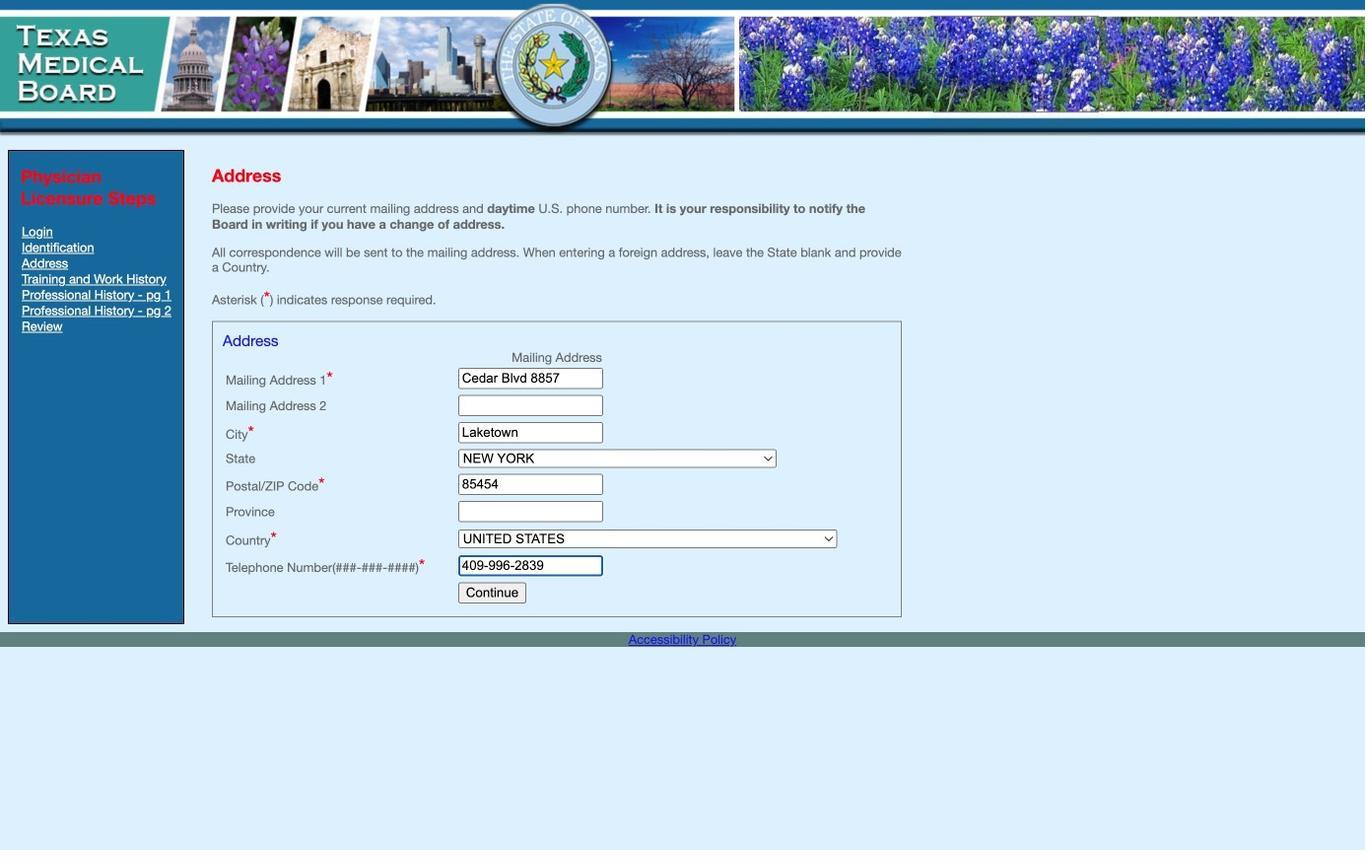 Task type: vqa. For each thing, say whether or not it's contained in the screenshot.
the Texas Medical Board image
yes



Task type: locate. For each thing, give the bounding box(es) containing it.
None submit
[[458, 582, 527, 604]]

None text field
[[458, 395, 603, 416], [458, 474, 603, 495], [458, 555, 603, 577], [458, 395, 603, 416], [458, 474, 603, 495], [458, 555, 603, 577]]

None text field
[[458, 368, 603, 389], [458, 422, 603, 443], [458, 501, 603, 522], [458, 368, 603, 389], [458, 422, 603, 443], [458, 501, 603, 522]]

texas medical board image
[[0, 0, 740, 138]]



